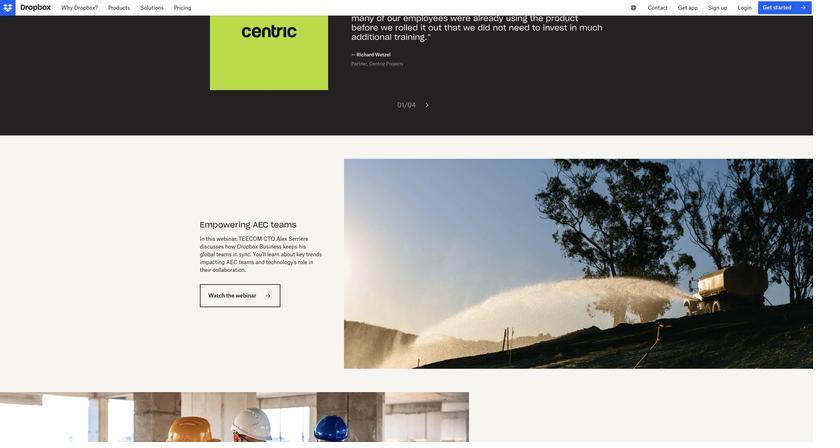 Task type: describe. For each thing, give the bounding box(es) containing it.
of
[[377, 13, 385, 23]]

alex
[[276, 236, 287, 243]]

dropbox inside in this webinar, teecom cto alex serriere discusses how dropbox business keeps his global teams in sync. you'll learn about key trends impacting aec teams and technology's role in their collaboration.
[[237, 244, 258, 250]]

this
[[206, 236, 215, 243]]

"we look for simple, flexible tools that do the job well. dropbox was the obvious choice for us in that regard. so many of our employees were already using the product before we rolled it out that we did not need to invest in much additional training."
[[349, 0, 603, 42]]

"we
[[349, 0, 365, 5]]

why dropbox?
[[61, 5, 98, 11]]

get app
[[678, 5, 698, 11]]

partner,
[[351, 61, 368, 67]]

get app button
[[673, 0, 703, 16]]

why dropbox? button
[[56, 0, 103, 16]]

watch
[[208, 293, 225, 299]]

the right was
[[407, 4, 420, 14]]

well.
[[549, 0, 567, 5]]

the right watch
[[226, 293, 234, 299]]

watch the webinar
[[208, 293, 256, 299]]

01/04
[[397, 101, 416, 109]]

teecom
[[238, 236, 262, 243]]

contact button
[[643, 0, 673, 16]]

solutions button
[[135, 0, 169, 16]]

it
[[421, 23, 426, 33]]

about
[[281, 252, 295, 258]]

wetzel
[[375, 52, 391, 58]]

2 we from the left
[[463, 23, 475, 33]]

get for get app
[[678, 5, 687, 11]]

before
[[351, 23, 378, 33]]

obvious
[[423, 4, 455, 14]]

his
[[299, 244, 306, 250]]

to
[[532, 23, 540, 33]]

watch the webinar link
[[200, 285, 280, 308]]

solutions
[[140, 5, 164, 11]]

contact
[[648, 5, 668, 11]]

business
[[259, 244, 282, 250]]

2 horizontal spatial that
[[523, 4, 539, 14]]

1 vertical spatial teams
[[216, 252, 232, 258]]

0 horizontal spatial that
[[444, 23, 461, 33]]

products button
[[103, 0, 135, 16]]

job
[[534, 0, 547, 5]]

was
[[388, 4, 404, 14]]

projects
[[386, 61, 403, 67]]

flexible
[[432, 0, 461, 5]]

out
[[428, 23, 442, 33]]

get started link
[[758, 1, 812, 14]]

1 horizontal spatial for
[[487, 4, 499, 14]]

our
[[387, 13, 401, 23]]

choice
[[457, 4, 485, 14]]

technology's
[[266, 259, 297, 266]]

us
[[501, 4, 511, 14]]

dropbox inside "we look for simple, flexible tools that do the job well. dropbox was the obvious choice for us in that regard. so many of our employees were already using the product before we rolled it out that we did not need to invest in much additional training."
[[351, 4, 386, 14]]

their
[[200, 267, 211, 274]]

regard.
[[542, 4, 571, 14]]

impacting
[[200, 259, 225, 266]]

login
[[738, 5, 752, 11]]

learn
[[267, 252, 279, 258]]

sign
[[708, 5, 720, 11]]

app
[[689, 5, 698, 11]]

rolled
[[395, 23, 418, 33]]

collaboration.
[[213, 267, 246, 274]]

partner, centric projects
[[351, 61, 403, 67]]

trends
[[306, 252, 322, 258]]

a truck spraying water on a field image
[[344, 159, 813, 369]]

product
[[546, 13, 578, 23]]

pricing link
[[169, 0, 196, 16]]



Task type: locate. For each thing, give the bounding box(es) containing it.
in down how
[[233, 252, 238, 258]]

1 horizontal spatial aec
[[253, 220, 268, 230]]

0 horizontal spatial aec
[[226, 259, 237, 266]]

we left did
[[463, 23, 475, 33]]

we left rolled
[[381, 23, 393, 33]]

much
[[579, 23, 603, 33]]

that right out
[[444, 23, 461, 33]]

1 we from the left
[[381, 23, 393, 33]]

how
[[225, 244, 236, 250]]

empowering
[[200, 220, 250, 230]]

you'll
[[253, 252, 266, 258]]

additional
[[351, 32, 392, 42]]

dropbox
[[351, 4, 386, 14], [237, 244, 258, 250]]

training."
[[394, 32, 431, 42]]

0 horizontal spatial get
[[678, 5, 687, 11]]

started
[[773, 4, 792, 11]]

need
[[509, 23, 530, 33]]

sign up link
[[703, 0, 733, 16]]

tools
[[464, 0, 484, 5]]

three construction workers wearing hard hats and safety vests looking at a laptop image
[[0, 393, 469, 443]]

webinar,
[[217, 236, 237, 243]]

1 horizontal spatial that
[[486, 0, 503, 5]]

1 horizontal spatial we
[[463, 23, 475, 33]]

1 horizontal spatial get
[[763, 4, 772, 11]]

0 vertical spatial aec
[[253, 220, 268, 230]]

— richard wetzel
[[351, 52, 391, 58]]

up
[[721, 5, 727, 11]]

in
[[513, 4, 520, 14], [570, 23, 577, 33], [233, 252, 238, 258], [309, 259, 313, 266]]

did
[[478, 23, 490, 33]]

dropbox up sync.
[[237, 244, 258, 250]]

get left app
[[678, 5, 687, 11]]

dropbox up before at the top left of page
[[351, 4, 386, 14]]

key
[[296, 252, 305, 258]]

role
[[298, 259, 307, 266]]

in right role
[[309, 259, 313, 266]]

for
[[387, 0, 398, 5], [487, 4, 499, 14]]

get left started
[[763, 4, 772, 11]]

discusses
[[200, 244, 224, 250]]

richard
[[357, 52, 374, 58]]

teams up alex
[[271, 220, 296, 230]]

in right us
[[513, 4, 520, 14]]

that
[[486, 0, 503, 5], [523, 4, 539, 14], [444, 23, 461, 33]]

get inside get app popup button
[[678, 5, 687, 11]]

sign up
[[708, 5, 727, 11]]

the down job
[[530, 13, 543, 23]]

so
[[573, 4, 583, 14]]

centric
[[369, 61, 385, 67]]

that up to
[[523, 4, 539, 14]]

aec inside in this webinar, teecom cto alex serriere discusses how dropbox business keeps his global teams in sync. you'll learn about key trends impacting aec teams and technology's role in their collaboration.
[[226, 259, 237, 266]]

get for get started
[[763, 4, 772, 11]]

employees
[[403, 13, 448, 23]]

not
[[493, 23, 506, 33]]

invest
[[543, 23, 567, 33]]

centric projects logo image
[[241, 25, 297, 38]]

look
[[367, 0, 385, 5]]

get started
[[763, 4, 792, 11]]

1 horizontal spatial teams
[[239, 259, 254, 266]]

teams down how
[[216, 252, 232, 258]]

dropbox?
[[74, 5, 98, 11]]

empowering aec teams
[[200, 220, 296, 230]]

1 horizontal spatial dropbox
[[351, 4, 386, 14]]

pricing
[[174, 5, 191, 11]]

we
[[381, 23, 393, 33], [463, 23, 475, 33]]

1 vertical spatial dropbox
[[237, 244, 258, 250]]

were
[[450, 13, 471, 23]]

and
[[255, 259, 265, 266]]

login link
[[733, 0, 757, 16]]

global
[[200, 252, 215, 258]]

—
[[351, 52, 356, 58]]

many
[[351, 13, 374, 23]]

2 horizontal spatial teams
[[271, 220, 296, 230]]

cto
[[264, 236, 275, 243]]

aec
[[253, 220, 268, 230], [226, 259, 237, 266]]

do
[[505, 0, 516, 5]]

simple,
[[401, 0, 430, 5]]

0 horizontal spatial we
[[381, 23, 393, 33]]

the right do at the right top of page
[[518, 0, 532, 5]]

in left the much
[[570, 23, 577, 33]]

that left do at the right top of page
[[486, 0, 503, 5]]

for left us
[[487, 4, 499, 14]]

already
[[473, 13, 504, 23]]

using
[[506, 13, 527, 23]]

aec up the collaboration.
[[226, 259, 237, 266]]

0 vertical spatial teams
[[271, 220, 296, 230]]

0 horizontal spatial for
[[387, 0, 398, 5]]

serriere
[[289, 236, 308, 243]]

aec up cto
[[253, 220, 268, 230]]

in
[[200, 236, 205, 243]]

0 horizontal spatial dropbox
[[237, 244, 258, 250]]

1 vertical spatial aec
[[226, 259, 237, 266]]

for up our
[[387, 0, 398, 5]]

teams
[[271, 220, 296, 230], [216, 252, 232, 258], [239, 259, 254, 266]]

in this webinar, teecom cto alex serriere discusses how dropbox business keeps his global teams in sync. you'll learn about key trends impacting aec teams and technology's role in their collaboration.
[[200, 236, 322, 274]]

webinar
[[236, 293, 256, 299]]

products
[[108, 5, 130, 11]]

teams down sync.
[[239, 259, 254, 266]]

keeps
[[283, 244, 297, 250]]

sync.
[[239, 252, 251, 258]]

why
[[61, 5, 73, 11]]

2 vertical spatial teams
[[239, 259, 254, 266]]

0 vertical spatial dropbox
[[351, 4, 386, 14]]

0 horizontal spatial teams
[[216, 252, 232, 258]]

get
[[763, 4, 772, 11], [678, 5, 687, 11]]



Task type: vqa. For each thing, say whether or not it's contained in the screenshot.
more.
no



